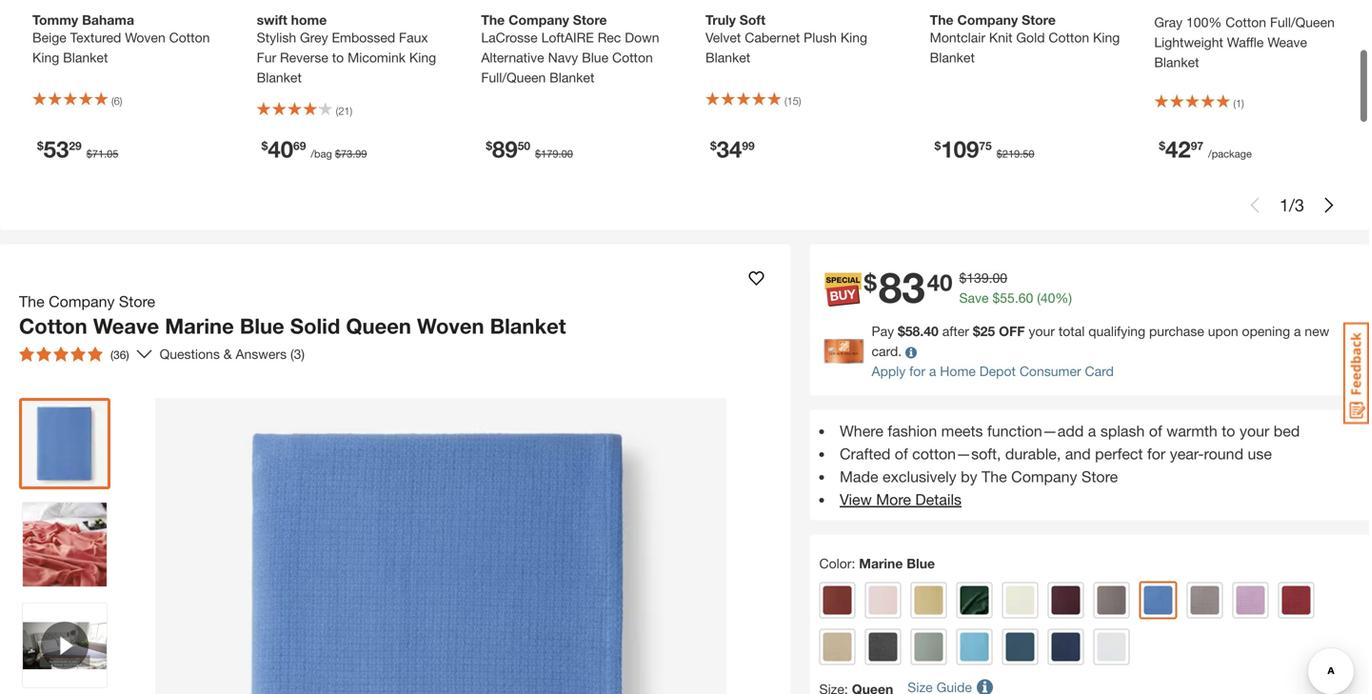 Task type: vqa. For each thing, say whether or not it's contained in the screenshot.
left 40
yes



Task type: locate. For each thing, give the bounding box(es) containing it.
textured
[[70, 30, 121, 45]]

1 horizontal spatial 40
[[928, 269, 953, 296]]

blue inside the company store cotton weave marine blue solid queen woven blanket
[[240, 314, 284, 339]]

grey
[[300, 30, 328, 45]]

stylish
[[257, 30, 296, 45]]

blanket inside the company store lacrosse loftaire rec down alternative navy blue cotton full/queen blanket
[[550, 70, 595, 85]]

40 inside $ 83 40
[[928, 269, 953, 296]]

store up 'rec'
[[573, 12, 607, 28]]

questions
[[160, 346, 220, 362]]

(36)
[[110, 348, 129, 362]]

the up montclair
[[930, 12, 954, 28]]

0 vertical spatial your
[[1029, 323, 1055, 339]]

cotton
[[1226, 14, 1267, 30], [169, 30, 210, 45], [1049, 30, 1090, 45], [612, 50, 653, 65], [19, 314, 87, 339]]

the for montclair
[[930, 12, 954, 28]]

( for 34
[[785, 95, 787, 107]]

00 inside $ 89 50 $ 179 . 00
[[562, 148, 573, 160]]

company for cotton
[[49, 293, 115, 311]]

$ 40 69 /bag $ 73 . 99
[[262, 135, 367, 163]]

to up round
[[1222, 422, 1236, 440]]

this is the first slide image
[[1248, 198, 1263, 213]]

bahama
[[82, 12, 134, 28]]

company up '(36)' link
[[49, 293, 115, 311]]

pay $ 58.40 after $ 25 off
[[872, 323, 1025, 339]]

of down fashion
[[895, 445, 908, 463]]

weave
[[1268, 34, 1308, 50], [93, 314, 159, 339]]

the inside the company store lacrosse loftaire rec down alternative navy blue cotton full/queen blanket
[[481, 12, 505, 28]]

queen
[[346, 314, 411, 339]]

store inside where fashion meets function—add a splash of warmth to your bed crafted of cotton—soft, durable, and perfect for year-round use made exclusively by the company store view more details
[[1082, 468, 1118, 486]]

dark green image
[[961, 586, 989, 615]]

your inside your total qualifying purchase upon opening a new card.
[[1029, 323, 1055, 339]]

cotton up 5 stars image
[[19, 314, 87, 339]]

pay
[[872, 323, 894, 339]]

for down info image
[[910, 363, 926, 379]]

0 horizontal spatial of
[[895, 445, 908, 463]]

for left the year-
[[1148, 445, 1166, 463]]

) for /package
[[1242, 97, 1245, 110]]

) down truly soft velvet cabernet plush king blanket
[[799, 95, 802, 107]]

save
[[960, 290, 989, 306]]

the inside the company store cotton weave marine blue solid queen woven blanket
[[19, 293, 44, 311]]

a inside your total qualifying purchase upon opening a new card.
[[1294, 323, 1302, 339]]

the right by
[[982, 468, 1008, 486]]

53
[[44, 135, 69, 163]]

(
[[111, 95, 114, 107], [785, 95, 787, 107], [1234, 97, 1236, 110], [336, 105, 338, 117], [1037, 290, 1041, 306]]

the company store link
[[19, 290, 163, 313]]

your left total
[[1029, 323, 1055, 339]]

( up /package
[[1234, 97, 1236, 110]]

1 / 3
[[1280, 195, 1305, 215]]

company inside the company store montclair knit gold cotton king blanket
[[958, 12, 1018, 28]]

1 vertical spatial your
[[1240, 422, 1270, 440]]

weave inside gray 100% cotton full/queen lightweight waffle weave blanket
[[1268, 34, 1308, 50]]

to inside swift home stylish grey embossed faux fur reverse to micomink king blanket
[[332, 50, 344, 65]]

1 vertical spatial of
[[895, 445, 908, 463]]

2 vertical spatial a
[[1089, 422, 1097, 440]]

store for marine
[[119, 293, 155, 311]]

219
[[1003, 148, 1020, 160]]

$ 42 97 /package
[[1160, 135, 1252, 163]]

auburn image
[[823, 586, 852, 615]]

a up and
[[1089, 422, 1097, 440]]

) down tommy bahama beige textured woven cotton king blanket
[[120, 95, 122, 107]]

a
[[1294, 323, 1302, 339], [930, 363, 937, 379], [1089, 422, 1097, 440]]

0 horizontal spatial weave
[[93, 314, 159, 339]]

1 horizontal spatial for
[[1148, 445, 1166, 463]]

of
[[1150, 422, 1163, 440], [895, 445, 908, 463]]

fur
[[257, 50, 276, 65]]

company up knit
[[958, 12, 1018, 28]]

king
[[841, 30, 868, 45], [1094, 30, 1120, 45], [32, 50, 59, 65], [410, 50, 436, 65]]

for inside where fashion meets function—add a splash of warmth to your bed crafted of cotton—soft, durable, and perfect for year-round use made exclusively by the company store view more details
[[1148, 445, 1166, 463]]

full/queen inside the company store lacrosse loftaire rec down alternative navy blue cotton full/queen blanket
[[481, 70, 546, 85]]

0 vertical spatial for
[[910, 363, 926, 379]]

your up 'use'
[[1240, 422, 1270, 440]]

0 vertical spatial weave
[[1268, 34, 1308, 50]]

40 left save
[[928, 269, 953, 296]]

( up $ 40 69 /bag $ 73 . 99 on the top
[[336, 105, 338, 117]]

1 vertical spatial blue
[[240, 314, 284, 339]]

the for lacrosse
[[481, 12, 505, 28]]

company inside where fashion meets function—add a splash of warmth to your bed crafted of cotton—soft, durable, and perfect for year-round use made exclusively by the company store view more details
[[1012, 468, 1078, 486]]

marine up questions
[[165, 314, 234, 339]]

1 up /package
[[1236, 97, 1242, 110]]

0 vertical spatial a
[[1294, 323, 1302, 339]]

woven down the bahama
[[125, 30, 165, 45]]

marine inside the company store cotton weave marine blue solid queen woven blanket
[[165, 314, 234, 339]]

) for 34
[[799, 95, 802, 107]]

1 vertical spatial full/queen
[[481, 70, 546, 85]]

off
[[999, 323, 1025, 339]]

a left new
[[1294, 323, 1302, 339]]

1 horizontal spatial 99
[[742, 139, 755, 152]]

king inside truly soft velvet cabernet plush king blanket
[[841, 30, 868, 45]]

. inside $ 53 29 $ 71 . 05
[[104, 148, 107, 160]]

cotton up waffle
[[1226, 14, 1267, 30]]

your total qualifying purchase upon opening a new card.
[[872, 323, 1330, 359]]

2 horizontal spatial 40
[[1041, 290, 1056, 306]]

50 left 179
[[518, 139, 531, 152]]

) up /package
[[1242, 97, 1245, 110]]

( for $
[[111, 95, 114, 107]]

25
[[981, 323, 996, 339]]

micomink
[[348, 50, 406, 65]]

50 inside $ 89 50 $ 179 . 00
[[518, 139, 531, 152]]

store inside the company store lacrosse loftaire rec down alternative navy blue cotton full/queen blanket
[[573, 12, 607, 28]]

(3)
[[291, 346, 305, 362]]

6015892936001 image
[[23, 604, 107, 688]]

0 horizontal spatial for
[[910, 363, 926, 379]]

1 horizontal spatial full/queen
[[1271, 14, 1335, 30]]

1 vertical spatial weave
[[93, 314, 159, 339]]

0 vertical spatial marine
[[165, 314, 234, 339]]

1 horizontal spatial a
[[1089, 422, 1097, 440]]

. inside $ 89 50 $ 179 . 00
[[559, 148, 562, 160]]

$ inside the $ 34 99
[[711, 139, 717, 152]]

company
[[509, 12, 569, 28], [958, 12, 1018, 28], [49, 293, 115, 311], [1012, 468, 1078, 486]]

your
[[1029, 323, 1055, 339], [1240, 422, 1270, 440]]

color
[[820, 556, 852, 572]]

a left home at the right
[[930, 363, 937, 379]]

1
[[1236, 97, 1242, 110], [1280, 195, 1290, 215]]

company inside the company store lacrosse loftaire rec down alternative navy blue cotton full/queen blanket
[[509, 12, 569, 28]]

the
[[481, 12, 505, 28], [930, 12, 954, 28], [19, 293, 44, 311], [982, 468, 1008, 486]]

blue up the butterscotch image
[[907, 556, 935, 572]]

bed
[[1274, 422, 1301, 440]]

of right splash
[[1150, 422, 1163, 440]]

to
[[332, 50, 344, 65], [1222, 422, 1236, 440]]

weave inside the company store cotton weave marine blue solid queen woven blanket
[[93, 314, 159, 339]]

king right plush
[[841, 30, 868, 45]]

to for warmth
[[1222, 422, 1236, 440]]

1 vertical spatial marine
[[859, 556, 903, 572]]

00 inside $ 139 . 00 save $ 55 . 60 ( 40 %)
[[993, 270, 1008, 286]]

round
[[1205, 445, 1244, 463]]

true navy image
[[1052, 633, 1081, 662]]

rec
[[598, 30, 621, 45]]

blanket inside swift home stylish grey embossed faux fur reverse to micomink king blanket
[[257, 70, 302, 85]]

company inside the company store cotton weave marine blue solid queen woven blanket
[[49, 293, 115, 311]]

1 horizontal spatial 00
[[993, 270, 1008, 286]]

loftaire
[[542, 30, 594, 45]]

%)
[[1056, 290, 1073, 306]]

0 vertical spatial blue
[[582, 50, 609, 65]]

5 stars image
[[19, 347, 103, 362]]

store down "perfect"
[[1082, 468, 1118, 486]]

king left gray
[[1094, 30, 1120, 45]]

0 horizontal spatial woven
[[125, 30, 165, 45]]

gray 100% cotton full/queen lightweight waffle weave blanket
[[1155, 14, 1335, 70]]

weave up (36)
[[93, 314, 159, 339]]

lacrosse
[[481, 30, 538, 45]]

truly soft velvet cabernet plush king blanket
[[706, 12, 868, 65]]

store inside the company store cotton weave marine blue solid queen woven blanket
[[119, 293, 155, 311]]

40
[[268, 135, 293, 163], [928, 269, 953, 296], [1041, 290, 1056, 306]]

1 horizontal spatial your
[[1240, 422, 1270, 440]]

2 horizontal spatial a
[[1294, 323, 1302, 339]]

179
[[541, 148, 559, 160]]

34
[[717, 135, 742, 163]]

company down durable,
[[1012, 468, 1078, 486]]

cotton left stylish
[[169, 30, 210, 45]]

1 horizontal spatial blue
[[582, 50, 609, 65]]

50 right 219
[[1023, 148, 1035, 160]]

( 6 )
[[111, 95, 122, 107]]

97
[[1191, 139, 1204, 152]]

0 horizontal spatial marine
[[165, 314, 234, 339]]

cabernet
[[745, 30, 800, 45]]

info image
[[906, 347, 917, 359]]

0 horizontal spatial your
[[1029, 323, 1055, 339]]

thyme image
[[915, 633, 943, 662]]

durable,
[[1006, 445, 1061, 463]]

0 horizontal spatial 00
[[562, 148, 573, 160]]

store up "gold"
[[1022, 12, 1056, 28]]

50
[[518, 139, 531, 152], [1023, 148, 1035, 160]]

king inside the company store montclair knit gold cotton king blanket
[[1094, 30, 1120, 45]]

blue down 'rec'
[[582, 50, 609, 65]]

embossed
[[332, 30, 395, 45]]

next slide image
[[1322, 198, 1337, 213]]

the up lacrosse
[[481, 12, 505, 28]]

2 horizontal spatial blue
[[907, 556, 935, 572]]

woven right queen
[[417, 314, 484, 339]]

lightweight
[[1155, 34, 1224, 50]]

blanket inside the company store cotton weave marine blue solid queen woven blanket
[[490, 314, 566, 339]]

to down embossed
[[332, 50, 344, 65]]

woven
[[125, 30, 165, 45], [417, 314, 484, 339]]

0 horizontal spatial 99
[[356, 148, 367, 160]]

00
[[562, 148, 573, 160], [993, 270, 1008, 286]]

50 inside $ 109 75 $ 219 . 50
[[1023, 148, 1035, 160]]

0 vertical spatial woven
[[125, 30, 165, 45]]

company up loftaire
[[509, 12, 569, 28]]

( right 60
[[1037, 290, 1041, 306]]

99
[[742, 139, 755, 152], [356, 148, 367, 160]]

king down 'faux'
[[410, 50, 436, 65]]

1 vertical spatial to
[[1222, 422, 1236, 440]]

ivory image
[[1006, 586, 1035, 615]]

( down truly soft velvet cabernet plush king blanket
[[785, 95, 787, 107]]

0 vertical spatial 00
[[562, 148, 573, 160]]

woven inside tommy bahama beige textured woven cotton king blanket
[[125, 30, 165, 45]]

weave right waffle
[[1268, 34, 1308, 50]]

/package
[[1209, 148, 1252, 160]]

and
[[1066, 445, 1091, 463]]

0 horizontal spatial 1
[[1236, 97, 1242, 110]]

white image
[[1098, 633, 1126, 662]]

1 horizontal spatial 50
[[1023, 148, 1035, 160]]

to inside where fashion meets function—add a splash of warmth to your bed crafted of cotton—soft, durable, and perfect for year-round use made exclusively by the company store view more details
[[1222, 422, 1236, 440]]

warmth
[[1167, 422, 1218, 440]]

the up 5 stars image
[[19, 293, 44, 311]]

)
[[120, 95, 122, 107], [799, 95, 802, 107], [1242, 97, 1245, 110], [350, 105, 353, 117]]

0 horizontal spatial blue
[[240, 314, 284, 339]]

1 vertical spatial 00
[[993, 270, 1008, 286]]

1 vertical spatial 1
[[1280, 195, 1290, 215]]

store inside the company store montclair knit gold cotton king blanket
[[1022, 12, 1056, 28]]

use
[[1248, 445, 1273, 463]]

1 vertical spatial for
[[1148, 445, 1166, 463]]

after
[[943, 323, 970, 339]]

cotton inside the company store lacrosse loftaire rec down alternative navy blue cotton full/queen blanket
[[612, 50, 653, 65]]

turquoise image
[[961, 633, 989, 662]]

1 horizontal spatial weave
[[1268, 34, 1308, 50]]

blue up answers
[[240, 314, 284, 339]]

$ 109 75 $ 219 . 50
[[935, 135, 1035, 163]]

1 horizontal spatial of
[[1150, 422, 1163, 440]]

( up 05
[[111, 95, 114, 107]]

00 right 179
[[562, 148, 573, 160]]

store up (36)
[[119, 293, 155, 311]]

marine right :
[[859, 556, 903, 572]]

blanket inside gray 100% cotton full/queen lightweight waffle weave blanket
[[1155, 54, 1200, 70]]

00 up 55
[[993, 270, 1008, 286]]

3
[[1295, 195, 1305, 215]]

1 horizontal spatial to
[[1222, 422, 1236, 440]]

cotton inside tommy bahama beige textured woven cotton king blanket
[[169, 30, 210, 45]]

for
[[910, 363, 926, 379], [1148, 445, 1166, 463]]

1 horizontal spatial woven
[[417, 314, 484, 339]]

0 horizontal spatial to
[[332, 50, 344, 65]]

0 horizontal spatial a
[[930, 363, 937, 379]]

1 vertical spatial woven
[[417, 314, 484, 339]]

more
[[877, 491, 912, 509]]

qualifying
[[1089, 323, 1146, 339]]

0 vertical spatial 1
[[1236, 97, 1242, 110]]

the inside the company store montclair knit gold cotton king blanket
[[930, 12, 954, 28]]

answers
[[236, 346, 287, 362]]

89
[[492, 135, 518, 163]]

0 vertical spatial to
[[332, 50, 344, 65]]

store for gold
[[1022, 12, 1056, 28]]

cotton down down
[[612, 50, 653, 65]]

full/queen
[[1271, 14, 1335, 30], [481, 70, 546, 85]]

the company store bed blankets ko33 q marn bl 64.0 image
[[23, 402, 107, 486]]

0 horizontal spatial full/queen
[[481, 70, 546, 85]]

navy
[[548, 50, 578, 65]]

the inside where fashion meets function—add a splash of warmth to your bed crafted of cotton—soft, durable, and perfect for year-round use made exclusively by the company store view more details
[[982, 468, 1008, 486]]

cotton inside the company store cotton weave marine blue solid queen woven blanket
[[19, 314, 87, 339]]

red image
[[1283, 586, 1311, 615]]

0 vertical spatial full/queen
[[1271, 14, 1335, 30]]

$ 89 50 $ 179 . 00
[[486, 135, 573, 163]]

0 horizontal spatial 50
[[518, 139, 531, 152]]

king down beige
[[32, 50, 59, 65]]

40 left /bag
[[268, 135, 293, 163]]

1 left the 3
[[1280, 195, 1290, 215]]

cotton right "gold"
[[1049, 30, 1090, 45]]

40 right 60
[[1041, 290, 1056, 306]]



Task type: describe. For each thing, give the bounding box(es) containing it.
merlot image
[[1052, 586, 1081, 615]]

71
[[92, 148, 104, 160]]

. inside $ 40 69 /bag $ 73 . 99
[[353, 148, 356, 160]]

21
[[338, 105, 350, 117]]

soft
[[740, 12, 766, 28]]

to for reverse
[[332, 50, 344, 65]]

cotton—soft,
[[913, 445, 1002, 463]]

15
[[787, 95, 799, 107]]

mocha image
[[1098, 586, 1126, 615]]

blanket inside truly soft velvet cabernet plush king blanket
[[706, 50, 751, 65]]

( 15 )
[[785, 95, 802, 107]]

the company store bed blankets ko33 q marn bl e1.1 image
[[23, 503, 107, 587]]

home
[[940, 363, 976, 379]]

faux
[[399, 30, 428, 45]]

pale lilac image
[[1237, 586, 1265, 615]]

view more details link
[[840, 491, 962, 509]]

details
[[916, 491, 962, 509]]

made
[[840, 468, 879, 486]]

blush image
[[869, 586, 898, 615]]

slate gray image
[[869, 633, 898, 662]]

$ inside $ 42 97 /package
[[1160, 139, 1166, 152]]

home
[[291, 12, 327, 28]]

a inside where fashion meets function—add a splash of warmth to your bed crafted of cotton—soft, durable, and perfect for year-round use made exclusively by the company store view more details
[[1089, 422, 1097, 440]]

cotton inside the company store montclair knit gold cotton king blanket
[[1049, 30, 1090, 45]]

83
[[879, 262, 926, 312]]

purchase
[[1150, 323, 1205, 339]]

butterscotch image
[[915, 586, 943, 615]]

6
[[114, 95, 120, 107]]

cotton inside gray 100% cotton full/queen lightweight waffle weave blanket
[[1226, 14, 1267, 30]]

gold
[[1017, 30, 1045, 45]]

( for /package
[[1234, 97, 1236, 110]]

55
[[1000, 290, 1015, 306]]

woven inside the company store cotton weave marine blue solid queen woven blanket
[[417, 314, 484, 339]]

solid
[[290, 314, 340, 339]]

knit
[[990, 30, 1013, 45]]

) up 73
[[350, 105, 353, 117]]

$ 34 99
[[711, 135, 755, 163]]

$ 139 . 00 save $ 55 . 60 ( 40 %)
[[960, 270, 1073, 306]]

depot
[[980, 363, 1016, 379]]

$ inside $ 83 40
[[864, 269, 877, 296]]

tommy
[[32, 12, 78, 28]]

apply for a home depot consumer card
[[872, 363, 1114, 379]]

73
[[341, 148, 353, 160]]

down
[[625, 30, 660, 45]]

fashion
[[888, 422, 938, 440]]

the company store cotton weave marine blue solid queen woven blanket
[[19, 293, 566, 339]]

1 horizontal spatial 1
[[1280, 195, 1290, 215]]

mineral gray image
[[1191, 586, 1220, 615]]

05
[[107, 148, 118, 160]]

teal image
[[1006, 633, 1035, 662]]

1 horizontal spatial marine
[[859, 556, 903, 572]]

meets
[[942, 422, 984, 440]]

apply
[[872, 363, 906, 379]]

60
[[1019, 290, 1034, 306]]

year-
[[1170, 445, 1205, 463]]

company for lacrosse
[[509, 12, 569, 28]]

0 horizontal spatial 40
[[268, 135, 293, 163]]

:
[[852, 556, 856, 572]]

$ 83 40
[[864, 262, 953, 312]]

reverse
[[280, 50, 328, 65]]

(36) button
[[11, 339, 137, 370]]

( 21 )
[[336, 105, 353, 117]]

consumer
[[1020, 363, 1082, 379]]

29
[[69, 139, 82, 152]]

splash
[[1101, 422, 1145, 440]]

gray
[[1155, 14, 1183, 30]]

/bag
[[311, 148, 332, 160]]

blanket inside the company store montclair knit gold cotton king blanket
[[930, 50, 975, 65]]

company for montclair
[[958, 12, 1018, 28]]

) for $
[[120, 95, 122, 107]]

blanket inside tommy bahama beige textured woven cotton king blanket
[[63, 50, 108, 65]]

139
[[967, 270, 989, 286]]

waffle
[[1228, 34, 1264, 50]]

crafted
[[840, 445, 891, 463]]

plush
[[804, 30, 837, 45]]

1 vertical spatial a
[[930, 363, 937, 379]]

the company store lacrosse loftaire rec down alternative navy blue cotton full/queen blanket
[[481, 12, 660, 85]]

the company store montclair knit gold cotton king blanket
[[930, 12, 1120, 65]]

card
[[1085, 363, 1114, 379]]

king inside swift home stylish grey embossed faux fur reverse to micomink king blanket
[[410, 50, 436, 65]]

where fashion meets function—add a splash of warmth to your bed crafted of cotton—soft, durable, and perfect for year-round use made exclusively by the company store view more details
[[840, 422, 1301, 509]]

velvet
[[706, 30, 741, 45]]

109
[[941, 135, 980, 163]]

sand image
[[823, 633, 852, 662]]

. inside $ 109 75 $ 219 . 50
[[1020, 148, 1023, 160]]

the for cotton
[[19, 293, 44, 311]]

king inside tommy bahama beige textured woven cotton king blanket
[[32, 50, 59, 65]]

tommy bahama beige textured woven cotton king blanket
[[32, 12, 210, 65]]

alternative
[[481, 50, 545, 65]]

view
[[840, 491, 872, 509]]

(36) link
[[11, 339, 152, 370]]

0 vertical spatial of
[[1150, 422, 1163, 440]]

69
[[293, 139, 306, 152]]

card.
[[872, 343, 902, 359]]

40 inside $ 139 . 00 save $ 55 . 60 ( 40 %)
[[1041, 290, 1056, 306]]

75
[[980, 139, 992, 152]]

your inside where fashion meets function—add a splash of warmth to your bed crafted of cotton—soft, durable, and perfect for year-round use made exclusively by the company store view more details
[[1240, 422, 1270, 440]]

( inside $ 139 . 00 save $ 55 . 60 ( 40 %)
[[1037, 290, 1041, 306]]

99 inside the $ 34 99
[[742, 139, 755, 152]]

/
[[1290, 195, 1295, 215]]

marine blue image
[[1144, 586, 1173, 615]]

total
[[1059, 323, 1085, 339]]

color : marine blue
[[820, 556, 935, 572]]

blue inside the company store lacrosse loftaire rec down alternative navy blue cotton full/queen blanket
[[582, 50, 609, 65]]

2 vertical spatial blue
[[907, 556, 935, 572]]

upon
[[1208, 323, 1239, 339]]

questions & answers (3)
[[160, 346, 305, 362]]

feedback link image
[[1344, 322, 1370, 425]]

by
[[961, 468, 978, 486]]

new
[[1305, 323, 1330, 339]]

function—add
[[988, 422, 1084, 440]]

where
[[840, 422, 884, 440]]

apply now image
[[824, 339, 872, 364]]

99 inside $ 40 69 /bag $ 73 . 99
[[356, 148, 367, 160]]

store for rec
[[573, 12, 607, 28]]

42
[[1166, 135, 1191, 163]]

full/queen inside gray 100% cotton full/queen lightweight waffle weave blanket
[[1271, 14, 1335, 30]]



